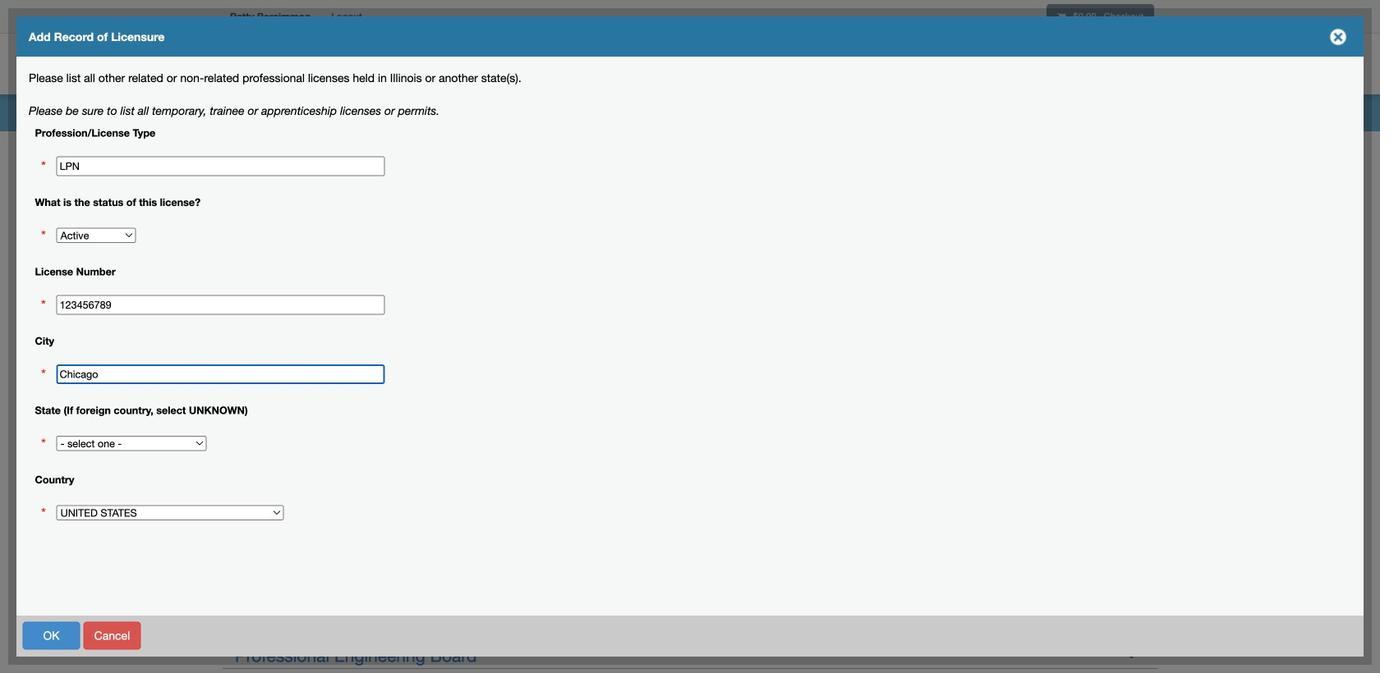 Task type: vqa. For each thing, say whether or not it's contained in the screenshot.
text field
yes



Task type: locate. For each thing, give the bounding box(es) containing it.
None text field
[[56, 157, 385, 176], [56, 365, 385, 385], [56, 157, 385, 176], [56, 365, 385, 385]]

chevron down image
[[1124, 644, 1141, 662]]

close window image
[[1326, 24, 1352, 50], [1326, 24, 1352, 50]]

None text field
[[56, 295, 385, 315]]

None button
[[23, 623, 80, 651], [83, 623, 141, 651], [237, 623, 303, 651], [306, 623, 351, 651], [1244, 623, 1346, 651], [23, 623, 80, 651], [83, 623, 141, 651], [237, 623, 303, 651], [306, 623, 351, 651], [1244, 623, 1346, 651]]

illinois department of financial and professional regulation image
[[222, 37, 597, 90]]

shopping cart image
[[1058, 12, 1066, 21]]



